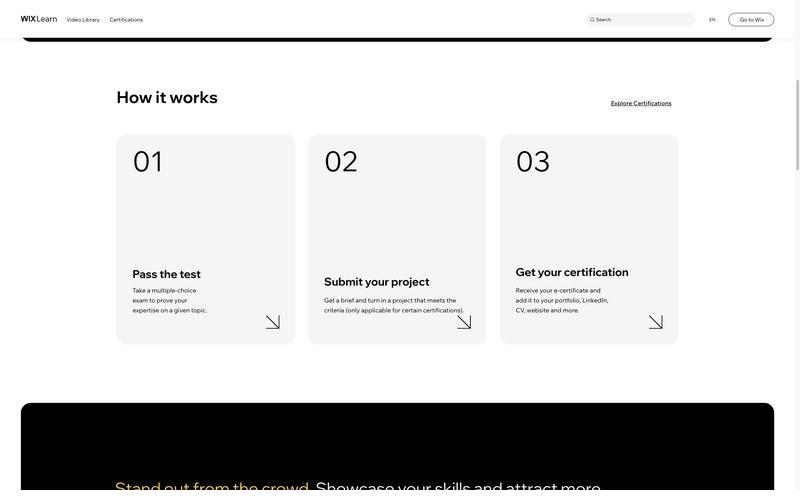 Task type: vqa. For each thing, say whether or not it's contained in the screenshot.
linkedin, on the bottom of page
yes



Task type: locate. For each thing, give the bounding box(es) containing it.
project inside get a brief and turn in a project that meets the criteria (only applicable for certain certifications).
[[393, 296, 413, 304]]

pass
[[133, 267, 158, 281]]

certifications link
[[110, 16, 143, 23]]

1 horizontal spatial to
[[534, 296, 540, 304]]

get inside get a brief and turn in a project that meets the criteria (only applicable for certain certifications).
[[325, 296, 335, 304]]

02
[[325, 143, 359, 178]]

submit
[[325, 275, 363, 288]]

get up criteria
[[325, 296, 335, 304]]

1 vertical spatial and
[[356, 296, 367, 304]]

1 horizontal spatial the
[[447, 296, 457, 304]]

and inside get a brief and turn in a project that meets the criteria (only applicable for certain certifications).
[[356, 296, 367, 304]]

go to wix
[[741, 16, 765, 23]]

1 vertical spatial project
[[393, 296, 413, 304]]

get for get your certification
[[516, 265, 536, 279]]

1 horizontal spatial get
[[516, 265, 536, 279]]

given
[[174, 306, 190, 314]]

0 vertical spatial and
[[591, 286, 601, 294]]

and up linkedin,
[[591, 286, 601, 294]]

exam
[[133, 296, 148, 304]]

0 vertical spatial it
[[156, 87, 167, 107]]

wix
[[756, 16, 765, 23]]

add
[[516, 296, 527, 304]]

a right on
[[169, 306, 173, 314]]

and left the more.
[[551, 306, 562, 314]]

1 horizontal spatial it
[[529, 296, 533, 304]]

to up expertise
[[149, 296, 155, 304]]

1 vertical spatial get
[[325, 296, 335, 304]]

2 horizontal spatial to
[[749, 16, 755, 23]]

it right how
[[156, 87, 167, 107]]

get up receive
[[516, 265, 536, 279]]

video library
[[67, 16, 100, 23]]

the up certifications). at the right bottom of page
[[447, 296, 457, 304]]

en button
[[706, 13, 719, 26]]

1 horizontal spatial and
[[551, 306, 562, 314]]

and
[[591, 286, 601, 294], [356, 296, 367, 304], [551, 306, 562, 314]]

your up e-
[[538, 265, 562, 279]]

certifications
[[110, 16, 143, 23], [634, 99, 672, 107]]

0 horizontal spatial the
[[160, 267, 178, 281]]

the up the multiple-
[[160, 267, 178, 281]]

library
[[82, 16, 100, 23]]

menu bar
[[0, 0, 796, 38]]

it inside receive your e-certificate and add it to your portfolio, linkedin, cv, website and more.
[[529, 296, 533, 304]]

how
[[117, 87, 153, 107]]

your up turn
[[365, 275, 389, 288]]

for
[[393, 306, 401, 314]]

to
[[749, 16, 755, 23], [149, 296, 155, 304], [534, 296, 540, 304]]

go
[[741, 16, 748, 23]]

0 vertical spatial certifications
[[110, 16, 143, 23]]

test
[[180, 267, 201, 281]]

pass the test
[[133, 267, 201, 281]]

your up given
[[175, 296, 187, 304]]

prove
[[157, 296, 173, 304]]

it
[[156, 87, 167, 107], [529, 296, 533, 304]]

meets
[[428, 296, 446, 304]]

works
[[170, 87, 218, 107]]

your for project
[[365, 275, 389, 288]]

1 vertical spatial it
[[529, 296, 533, 304]]

in
[[382, 296, 387, 304]]

1 vertical spatial the
[[447, 296, 457, 304]]

the
[[160, 267, 178, 281], [447, 296, 457, 304]]

your left e-
[[540, 286, 553, 294]]

a
[[147, 286, 151, 294], [337, 296, 340, 304], [388, 296, 391, 304], [169, 306, 173, 314]]

and left turn
[[356, 296, 367, 304]]

expertise
[[133, 306, 159, 314]]

explore certifications link
[[611, 99, 679, 107]]

1 vertical spatial certifications
[[634, 99, 672, 107]]

to right go
[[749, 16, 755, 23]]

01
[[133, 143, 163, 178]]

project up for
[[393, 296, 413, 304]]

0 horizontal spatial get
[[325, 296, 335, 304]]

linkedin,
[[583, 296, 609, 304]]

1 horizontal spatial certifications
[[634, 99, 672, 107]]

your
[[538, 265, 562, 279], [365, 275, 389, 288], [540, 286, 553, 294], [175, 296, 187, 304], [541, 296, 554, 304]]

go to wix link
[[729, 13, 775, 26]]

0 vertical spatial get
[[516, 265, 536, 279]]

get
[[516, 265, 536, 279], [325, 296, 335, 304]]

your inside take a multiple-choice exam to prove your expertise on a given topic.
[[175, 296, 187, 304]]

project up that
[[392, 275, 430, 288]]

2 vertical spatial and
[[551, 306, 562, 314]]

to up "website"
[[534, 296, 540, 304]]

0 horizontal spatial and
[[356, 296, 367, 304]]

topic.
[[191, 306, 208, 314]]

0 horizontal spatial certifications
[[110, 16, 143, 23]]

project
[[392, 275, 430, 288], [393, 296, 413, 304]]

0 horizontal spatial to
[[149, 296, 155, 304]]

a left brief
[[337, 296, 340, 304]]

it right 'add'
[[529, 296, 533, 304]]



Task type: describe. For each thing, give the bounding box(es) containing it.
receive
[[516, 286, 539, 294]]

your for certification
[[538, 265, 562, 279]]

video library link
[[67, 16, 100, 23]]

to inside take a multiple-choice exam to prove your expertise on a given topic.
[[149, 296, 155, 304]]

(only
[[346, 306, 360, 314]]

video
[[67, 16, 81, 23]]

to inside receive your e-certificate and add it to your portfolio, linkedin, cv, website and more.
[[534, 296, 540, 304]]

turn
[[368, 296, 380, 304]]

take
[[133, 286, 146, 294]]

explore
[[612, 99, 633, 107]]

a right in
[[388, 296, 391, 304]]

get for get a brief and turn in a project that meets the criteria (only applicable for certain certifications).
[[325, 296, 335, 304]]

take a multiple-choice exam to prove your expertise on a given topic.
[[133, 286, 208, 314]]

cv,
[[516, 306, 526, 314]]

receive your e-certificate and add it to your portfolio, linkedin, cv, website and more.
[[516, 286, 609, 314]]

multiple-
[[152, 286, 178, 294]]

e-
[[555, 286, 560, 294]]

0 vertical spatial the
[[160, 267, 178, 281]]

0 horizontal spatial it
[[156, 87, 167, 107]]

the inside get a brief and turn in a project that meets the criteria (only applicable for certain certifications).
[[447, 296, 457, 304]]

portfolio,
[[556, 296, 582, 304]]

get your certification
[[516, 265, 629, 279]]

2 horizontal spatial and
[[591, 286, 601, 294]]

how it works
[[117, 87, 218, 107]]

on
[[161, 306, 168, 314]]

website
[[527, 306, 550, 314]]

menu bar containing video library
[[0, 0, 796, 38]]

applicable
[[362, 306, 391, 314]]

your up "website"
[[541, 296, 554, 304]]

certain
[[402, 306, 422, 314]]

en
[[710, 17, 716, 22]]

criteria
[[325, 306, 345, 314]]

get a brief and turn in a project that meets the criteria (only applicable for certain certifications).
[[325, 296, 465, 314]]

03
[[516, 143, 551, 178]]

your for e-
[[540, 286, 553, 294]]

certification
[[565, 265, 629, 279]]

certifications).
[[424, 306, 465, 314]]

more.
[[563, 306, 580, 314]]

Search text field
[[595, 15, 695, 24]]

explore certifications
[[612, 99, 672, 107]]

submit your project
[[325, 275, 430, 288]]

that
[[415, 296, 426, 304]]

choice
[[178, 286, 196, 294]]

certificate
[[560, 286, 589, 294]]

0 vertical spatial project
[[392, 275, 430, 288]]

a right take
[[147, 286, 151, 294]]

brief
[[341, 296, 355, 304]]



